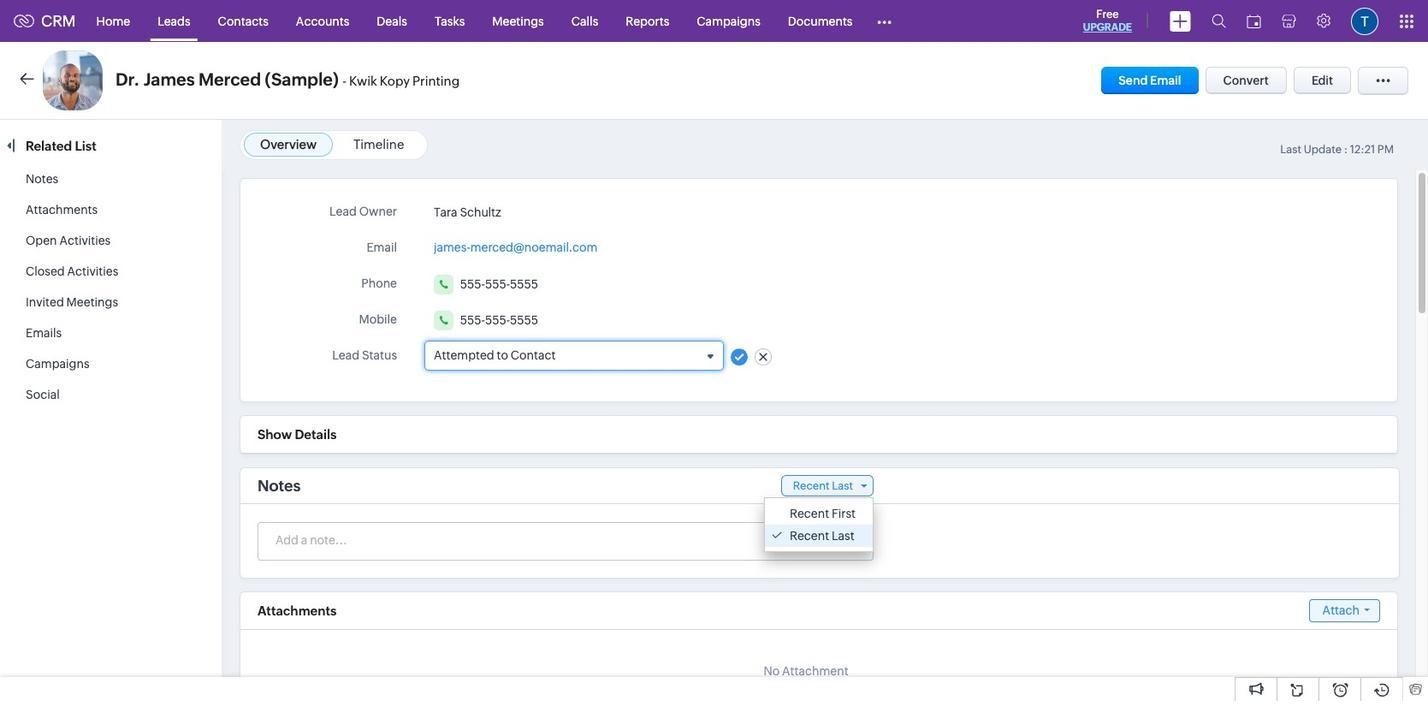 Task type: describe. For each thing, give the bounding box(es) containing it.
meetings link
[[479, 0, 558, 42]]

5555 for phone
[[510, 278, 539, 291]]

emails link
[[26, 326, 62, 340]]

first
[[832, 507, 856, 520]]

james-
[[434, 241, 471, 254]]

crm link
[[14, 12, 76, 30]]

tasks link
[[421, 0, 479, 42]]

invited meetings
[[26, 295, 118, 309]]

1 vertical spatial campaigns link
[[26, 357, 89, 371]]

related list
[[26, 139, 99, 153]]

printing
[[413, 74, 460, 88]]

1 vertical spatial recent
[[790, 507, 830, 520]]

crm
[[41, 12, 76, 30]]

details
[[295, 427, 337, 442]]

free
[[1097, 8, 1119, 21]]

pm
[[1378, 143, 1394, 156]]

james
[[143, 69, 195, 89]]

lead for lead owner
[[330, 205, 357, 218]]

Attempted to Contact field
[[434, 348, 715, 363]]

documents
[[788, 14, 853, 28]]

closed activities
[[26, 264, 118, 278]]

tara schultz
[[434, 206, 501, 219]]

timeline link
[[354, 137, 404, 152]]

calls link
[[558, 0, 612, 42]]

closed
[[26, 264, 65, 278]]

upgrade
[[1084, 21, 1132, 33]]

profile image
[[1352, 7, 1379, 35]]

tasks
[[435, 14, 465, 28]]

dr. james merced (sample) - kwik kopy printing
[[116, 69, 460, 89]]

related
[[26, 139, 72, 153]]

0 vertical spatial recent last
[[793, 479, 853, 492]]

555- up attempted
[[460, 314, 485, 327]]

2 vertical spatial last
[[832, 529, 855, 543]]

list
[[75, 139, 96, 153]]

deals link
[[363, 0, 421, 42]]

social
[[26, 388, 60, 401]]

0 horizontal spatial campaigns
[[26, 357, 89, 371]]

0 vertical spatial last
[[1281, 143, 1302, 156]]

home
[[96, 14, 130, 28]]

social link
[[26, 388, 60, 401]]

555- down james-
[[460, 278, 485, 291]]

reports link
[[612, 0, 683, 42]]

invited meetings link
[[26, 295, 118, 309]]

1 vertical spatial email
[[367, 241, 397, 254]]

Other Modules field
[[867, 7, 903, 35]]

lead for lead status
[[332, 348, 360, 362]]

attachment
[[782, 664, 849, 678]]

show details link
[[258, 427, 337, 442]]

1 vertical spatial recent last
[[790, 529, 855, 543]]

1 vertical spatial last
[[832, 479, 853, 492]]

5555 for mobile
[[510, 314, 539, 327]]

search image
[[1212, 14, 1227, 28]]

convert
[[1224, 74, 1269, 87]]

leads
[[158, 14, 191, 28]]

overview
[[260, 137, 317, 152]]

owner
[[359, 205, 397, 218]]

free upgrade
[[1084, 8, 1132, 33]]

0 vertical spatial campaigns
[[697, 14, 761, 28]]

create menu element
[[1160, 0, 1202, 42]]

convert button
[[1206, 67, 1287, 94]]

edit
[[1312, 74, 1334, 87]]

Add a note... field
[[259, 532, 872, 549]]

status
[[362, 348, 397, 362]]

merced
[[199, 69, 261, 89]]

show details
[[258, 427, 337, 442]]

show
[[258, 427, 292, 442]]

mobile
[[359, 312, 397, 326]]

james-merced@noemail.com
[[434, 241, 598, 254]]

profile element
[[1341, 0, 1389, 42]]

attach
[[1323, 603, 1360, 617]]

send email button
[[1102, 67, 1199, 94]]

calls
[[572, 14, 599, 28]]

email inside send email button
[[1151, 74, 1182, 87]]

attempted
[[434, 349, 495, 362]]

recent first
[[790, 507, 856, 520]]

0 vertical spatial recent
[[793, 479, 830, 492]]



Task type: vqa. For each thing, say whether or not it's contained in the screenshot.
Details
yes



Task type: locate. For each thing, give the bounding box(es) containing it.
campaigns link down "emails" "link"
[[26, 357, 89, 371]]

closed activities link
[[26, 264, 118, 278]]

contact
[[511, 349, 556, 362]]

notes link
[[26, 172, 58, 186]]

dr.
[[116, 69, 140, 89]]

meetings
[[492, 14, 544, 28], [66, 295, 118, 309]]

activities for open activities
[[59, 234, 111, 247]]

campaigns
[[697, 14, 761, 28], [26, 357, 89, 371]]

1 horizontal spatial campaigns
[[697, 14, 761, 28]]

0 vertical spatial 555-555-5555
[[460, 278, 539, 291]]

0 vertical spatial lead
[[330, 205, 357, 218]]

emails
[[26, 326, 62, 340]]

1 vertical spatial 555-555-5555
[[460, 314, 539, 327]]

last
[[1281, 143, 1302, 156], [832, 479, 853, 492], [832, 529, 855, 543]]

attachments link
[[26, 203, 98, 217]]

last up first
[[832, 479, 853, 492]]

activities up closed activities
[[59, 234, 111, 247]]

search element
[[1202, 0, 1237, 42]]

0 vertical spatial campaigns link
[[683, 0, 775, 42]]

2 vertical spatial recent
[[790, 529, 830, 543]]

home link
[[83, 0, 144, 42]]

last down first
[[832, 529, 855, 543]]

0 vertical spatial email
[[1151, 74, 1182, 87]]

reports
[[626, 14, 670, 28]]

attempted to contact
[[434, 349, 556, 362]]

5555 down "james-merced@noemail.com"
[[510, 278, 539, 291]]

attach link
[[1309, 599, 1381, 622]]

1 horizontal spatial email
[[1151, 74, 1182, 87]]

1 vertical spatial attachments
[[258, 603, 337, 618]]

555-555-5555 down "james-merced@noemail.com"
[[460, 278, 539, 291]]

campaigns down "emails" "link"
[[26, 357, 89, 371]]

recent left first
[[790, 507, 830, 520]]

1 horizontal spatial attachments
[[258, 603, 337, 618]]

schultz
[[460, 206, 501, 219]]

recent down recent first
[[790, 529, 830, 543]]

0 horizontal spatial meetings
[[66, 295, 118, 309]]

accounts link
[[282, 0, 363, 42]]

1 vertical spatial 5555
[[510, 314, 539, 327]]

0 horizontal spatial campaigns link
[[26, 357, 89, 371]]

kopy
[[380, 74, 410, 88]]

(sample)
[[265, 69, 339, 89]]

campaigns right reports
[[697, 14, 761, 28]]

documents link
[[775, 0, 867, 42]]

12:21
[[1351, 143, 1376, 156]]

meetings left the calls
[[492, 14, 544, 28]]

phone
[[361, 276, 397, 290]]

5555 up the "contact"
[[510, 314, 539, 327]]

leads link
[[144, 0, 204, 42]]

edit button
[[1294, 67, 1352, 94]]

contacts
[[218, 14, 269, 28]]

merced@noemail.com
[[471, 241, 598, 254]]

last left update
[[1281, 143, 1302, 156]]

campaigns link right reports
[[683, 0, 775, 42]]

tara
[[434, 206, 458, 219]]

send
[[1119, 74, 1148, 87]]

recent last up recent first
[[793, 479, 853, 492]]

timeline
[[354, 137, 404, 152]]

email up phone
[[367, 241, 397, 254]]

1 horizontal spatial meetings
[[492, 14, 544, 28]]

1 vertical spatial meetings
[[66, 295, 118, 309]]

recent last
[[793, 479, 853, 492], [790, 529, 855, 543]]

activities
[[59, 234, 111, 247], [67, 264, 118, 278]]

555- down "james-merced@noemail.com"
[[485, 278, 510, 291]]

-
[[343, 74, 347, 88]]

2 5555 from the top
[[510, 314, 539, 327]]

1 vertical spatial lead
[[332, 348, 360, 362]]

invited
[[26, 295, 64, 309]]

email right send
[[1151, 74, 1182, 87]]

recent up recent first
[[793, 479, 830, 492]]

open activities link
[[26, 234, 111, 247]]

email
[[1151, 74, 1182, 87], [367, 241, 397, 254]]

0 horizontal spatial attachments
[[26, 203, 98, 217]]

activities up invited meetings
[[67, 264, 118, 278]]

1 vertical spatial notes
[[258, 477, 301, 495]]

recent
[[793, 479, 830, 492], [790, 507, 830, 520], [790, 529, 830, 543]]

0 vertical spatial activities
[[59, 234, 111, 247]]

to
[[497, 349, 508, 362]]

accounts
[[296, 14, 350, 28]]

deals
[[377, 14, 407, 28]]

notes down related at the top
[[26, 172, 58, 186]]

attachments
[[26, 203, 98, 217], [258, 603, 337, 618]]

lead left "owner"
[[330, 205, 357, 218]]

notes
[[26, 172, 58, 186], [258, 477, 301, 495]]

james-merced@noemail.com link
[[434, 235, 598, 254]]

lead owner
[[330, 205, 397, 218]]

1 vertical spatial activities
[[67, 264, 118, 278]]

lead left status
[[332, 348, 360, 362]]

notes down show
[[258, 477, 301, 495]]

update
[[1304, 143, 1342, 156]]

1 5555 from the top
[[510, 278, 539, 291]]

calendar image
[[1247, 14, 1262, 28]]

555-
[[460, 278, 485, 291], [485, 278, 510, 291], [460, 314, 485, 327], [485, 314, 510, 327]]

no
[[764, 664, 780, 678]]

open
[[26, 234, 57, 247]]

0 horizontal spatial notes
[[26, 172, 58, 186]]

1 vertical spatial campaigns
[[26, 357, 89, 371]]

1 horizontal spatial notes
[[258, 477, 301, 495]]

555-555-5555 for phone
[[460, 278, 539, 291]]

last update : 12:21 pm
[[1281, 143, 1394, 156]]

555- up attempted to contact
[[485, 314, 510, 327]]

send email
[[1119, 74, 1182, 87]]

555-555-5555 for mobile
[[460, 314, 539, 327]]

create menu image
[[1170, 11, 1192, 31]]

0 vertical spatial attachments
[[26, 203, 98, 217]]

0 vertical spatial 5555
[[510, 278, 539, 291]]

1 horizontal spatial campaigns link
[[683, 0, 775, 42]]

no attachment
[[764, 664, 849, 678]]

open activities
[[26, 234, 111, 247]]

activities for closed activities
[[67, 264, 118, 278]]

555-555-5555
[[460, 278, 539, 291], [460, 314, 539, 327]]

0 vertical spatial notes
[[26, 172, 58, 186]]

555-555-5555 up "to"
[[460, 314, 539, 327]]

contacts link
[[204, 0, 282, 42]]

kwik
[[349, 74, 377, 88]]

overview link
[[260, 137, 317, 152]]

lead
[[330, 205, 357, 218], [332, 348, 360, 362]]

0 horizontal spatial email
[[367, 241, 397, 254]]

1 555-555-5555 from the top
[[460, 278, 539, 291]]

:
[[1344, 143, 1348, 156]]

lead status
[[332, 348, 397, 362]]

campaigns link
[[683, 0, 775, 42], [26, 357, 89, 371]]

0 vertical spatial meetings
[[492, 14, 544, 28]]

2 555-555-5555 from the top
[[460, 314, 539, 327]]

meetings down closed activities
[[66, 295, 118, 309]]

recent last down recent first
[[790, 529, 855, 543]]



